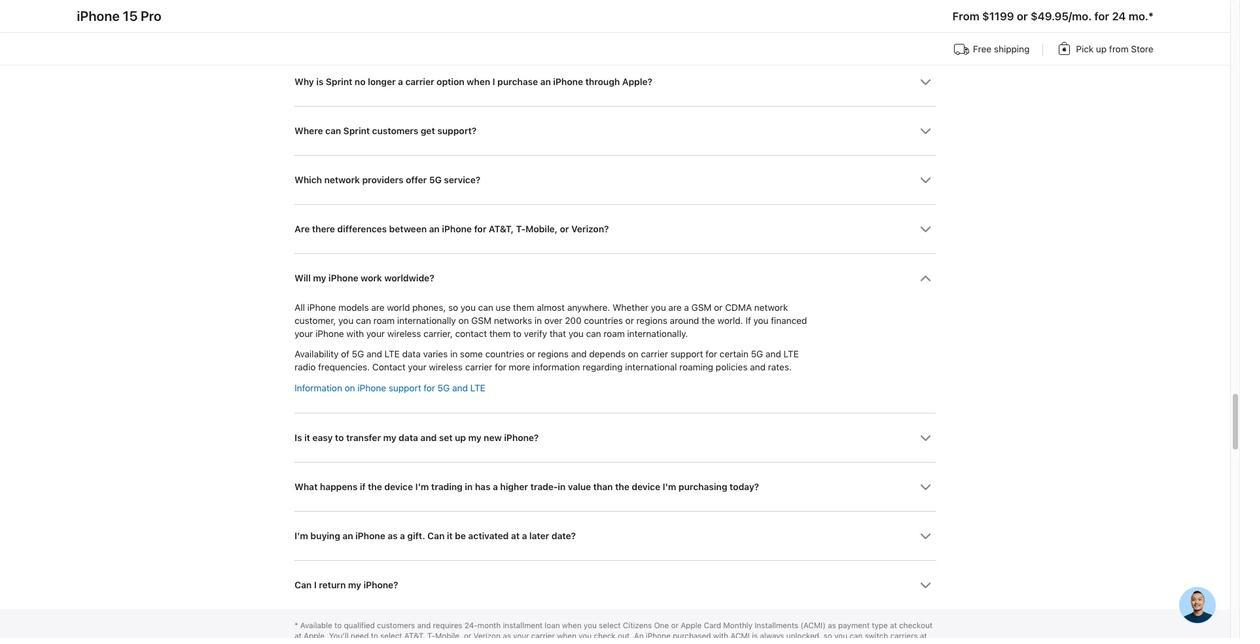 Task type: describe. For each thing, give the bounding box(es) containing it.
1 list item from the top
[[295, 0, 936, 8]]

unlocked,
[[787, 631, 822, 638]]

which network providers offer 5g service? button
[[295, 156, 936, 204]]

can left use
[[478, 303, 493, 313]]

be
[[455, 531, 466, 541]]

your inside availability of 5g and lte data varies in some countries or regions and depends on carrier support for certain 5g and lte radio frequencies. contact your wireless carrier for more information regarding international roaming policies and rates.
[[408, 362, 426, 373]]

higher
[[500, 481, 528, 492]]

2 vertical spatial on
[[345, 383, 355, 393]]

and up rates.
[[766, 349, 781, 360]]

to inside dropdown button
[[335, 432, 344, 443]]

chevrondown image for where can sprint customers get support?
[[920, 125, 932, 137]]

set
[[439, 432, 453, 443]]

1 vertical spatial an
[[429, 224, 440, 234]]

my right return
[[348, 580, 361, 590]]

at&t, inside * available to qualified customers and requires 24-month installment loan when you select citizens one or apple card monthly installments (acmi) as payment type at checkout at apple. you'll need to select at&t, t-mobile, or verizon as your carrier when you check out. an iphone purchased with acmi is always unlocked, so you can switch carriers a
[[404, 631, 425, 638]]

when inside the why is sprint no longer a carrier option when i purchase an iphone through apple? "dropdown button"
[[467, 76, 490, 87]]

or inside availability of 5g and lte data varies in some countries or regions and depends on carrier support for certain 5g and lte radio frequencies. contact your wireless carrier for more information regarding international roaming policies and rates.
[[527, 349, 535, 360]]

worldwide?
[[384, 273, 434, 283]]

0 horizontal spatial support
[[389, 383, 421, 393]]

or down the whether
[[626, 316, 634, 326]]

you left check
[[579, 631, 592, 638]]

switch
[[865, 631, 888, 638]]

check
[[594, 631, 616, 638]]

2 vertical spatial an
[[343, 531, 353, 541]]

i'm buying an iphone as a gift. can it be activated at a later date?
[[295, 531, 576, 541]]

free
[[973, 44, 992, 54]]

my left new
[[468, 432, 482, 443]]

2 i'm from the left
[[663, 481, 676, 492]]

2 are from the left
[[669, 303, 682, 313]]

is
[[295, 432, 302, 443]]

offer
[[406, 174, 427, 185]]

0 vertical spatial roam
[[373, 316, 395, 326]]

iphone down contact
[[358, 383, 386, 393]]

i inside "dropdown button"
[[493, 76, 495, 87]]

and inside * available to qualified customers and requires 24-month installment loan when you select citizens one or apple card monthly installments (acmi) as payment type at checkout at apple. you'll need to select at&t, t-mobile, or verizon as your carrier when you check out. an iphone purchased with acmi is always unlocked, so you can switch carriers a
[[417, 621, 431, 630]]

pick up from store
[[1076, 44, 1154, 54]]

purchase
[[498, 76, 538, 87]]

24-
[[465, 621, 478, 630]]

chevrondown image for apple?
[[920, 76, 932, 87]]

one
[[654, 621, 669, 630]]

apple
[[681, 621, 702, 630]]

carrier,
[[424, 329, 453, 339]]

where can sprint customers get support? button
[[295, 106, 936, 155]]

data inside dropdown button
[[399, 432, 418, 443]]

* available to qualified customers and requires 24-month installment loan when you select citizens one or apple card monthly installments (acmi) as payment type at checkout at apple. you'll need to select at&t, t-mobile, or verizon as your carrier when you check out. an iphone purchased with acmi is always unlocked, so you can switch carriers a
[[295, 621, 933, 638]]

you up 'internationally.'
[[651, 303, 666, 313]]

where
[[295, 125, 323, 136]]

2 horizontal spatial lte
[[784, 349, 799, 360]]

customers inside * available to qualified customers and requires 24-month installment loan when you select citizens one or apple card monthly installments (acmi) as payment type at checkout at apple. you'll need to select at&t, t-mobile, or verizon as your carrier when you check out. an iphone purchased with acmi is always unlocked, so you can switch carriers a
[[377, 621, 415, 630]]

world
[[387, 303, 410, 313]]

$1199
[[982, 10, 1014, 23]]

and up information
[[571, 349, 587, 360]]

chevrondown image for will my iphone work worldwide?
[[920, 273, 932, 284]]

type
[[872, 621, 888, 630]]

information on iphone support for 5g and lte link
[[295, 383, 486, 393]]

mobile, inside dropdown button
[[526, 224, 558, 234]]

loan
[[545, 621, 560, 630]]

5g right of
[[352, 349, 364, 360]]

on inside availability of 5g and lte data varies in some countries or regions and depends on carrier support for certain 5g and lte radio frequencies. contact your wireless carrier for more information regarding international roaming policies and rates.
[[628, 349, 639, 360]]

1 vertical spatial select
[[380, 631, 402, 638]]

2 vertical spatial as
[[503, 631, 511, 638]]

to right need
[[371, 631, 378, 638]]

and down some
[[452, 383, 468, 393]]

at&t, inside dropdown button
[[489, 224, 514, 234]]

2 vertical spatial at
[[295, 631, 302, 638]]

policies
[[716, 362, 748, 373]]

almost
[[537, 303, 565, 313]]

can inside * available to qualified customers and requires 24-month installment loan when you select citizens one or apple card monthly installments (acmi) as payment type at checkout at apple. you'll need to select at&t, t-mobile, or verizon as your carrier when you check out. an iphone purchased with acmi is always unlocked, so you can switch carriers a
[[850, 631, 863, 638]]

1 horizontal spatial them
[[513, 303, 534, 313]]

1 vertical spatial gsm
[[471, 316, 492, 326]]

regions inside availability of 5g and lte data varies in some countries or regions and depends on carrier support for certain 5g and lte radio frequencies. contact your wireless carrier for more information regarding international roaming policies and rates.
[[538, 349, 569, 360]]

iphone inside 'dropdown button'
[[328, 273, 358, 283]]

carriers
[[891, 631, 918, 638]]

iphone up "customer," at left
[[307, 303, 336, 313]]

or inside dropdown button
[[560, 224, 569, 234]]

i'm buying an iphone as a gift. can it be activated at a later date? button
[[295, 512, 936, 560]]

can up 'depends'
[[586, 329, 601, 339]]

you down payment
[[835, 631, 848, 638]]

with inside * available to qualified customers and requires 24-month installment loan when you select citizens one or apple card monthly installments (acmi) as payment type at checkout at apple. you'll need to select at&t, t-mobile, or verizon as your carrier when you check out. an iphone purchased with acmi is always unlocked, so you can switch carriers a
[[713, 631, 729, 638]]

* inside iphone 15 pro main content
[[1149, 10, 1154, 23]]

carrier inside * available to qualified customers and requires 24-month installment loan when you select citizens one or apple card monthly installments (acmi) as payment type at checkout at apple. you'll need to select at&t, t-mobile, or verizon as your carrier when you check out. an iphone purchased with acmi is always unlocked, so you can switch carriers a
[[531, 631, 555, 638]]

no
[[355, 76, 366, 87]]

card
[[704, 621, 721, 630]]

apple?
[[622, 76, 653, 87]]

internationally.
[[627, 329, 688, 339]]

all
[[295, 303, 305, 313]]

1 i'm from the left
[[415, 481, 429, 492]]

work
[[361, 273, 382, 283]]

mobile, inside * available to qualified customers and requires 24-month installment loan when you select citizens one or apple card monthly installments (acmi) as payment type at checkout at apple. you'll need to select at&t, t-mobile, or verizon as your carrier when you check out. an iphone purchased with acmi is always unlocked, so you can switch carriers a
[[435, 631, 462, 638]]

will
[[295, 273, 311, 283]]

contact
[[455, 329, 487, 339]]

you up check
[[584, 621, 597, 630]]

iphone 15 pro link
[[77, 8, 162, 24]]

iphone 15 pro
[[77, 8, 162, 24]]

regions inside all iphone models are world phones, so you can use them almost anywhere. whether you are a gsm or cdma network customer, you can roam internationally on gsm networks in over 200 countries or regions around the world. if you financed your iphone with your wireless carrier, contact them to verify that you can roam internationally.
[[637, 316, 668, 326]]

more
[[509, 362, 530, 373]]

list containing free shipping
[[77, 39, 1154, 62]]

later
[[529, 531, 549, 541]]

countries inside all iphone models are world phones, so you can use them almost anywhere. whether you are a gsm or cdma network customer, you can roam internationally on gsm networks in over 200 countries or regions around the world. if you financed your iphone with your wireless carrier, contact them to verify that you can roam internationally.
[[584, 316, 623, 326]]

or down 24-
[[464, 631, 471, 638]]

0 vertical spatial select
[[599, 621, 621, 630]]

why is sprint no longer a carrier option when i purchase an iphone through apple?
[[295, 76, 653, 87]]

availability of 5g and lte data varies in some countries or regions and depends on carrier support for certain 5g and lte radio frequencies. contact your wireless carrier for more information regarding international roaming policies and rates.
[[295, 349, 799, 373]]

citizens
[[623, 621, 652, 630]]

sprint for is
[[326, 76, 352, 87]]

network inside dropdown button
[[324, 174, 360, 185]]

0 vertical spatial iphone?
[[504, 432, 539, 443]]

verizon?
[[571, 224, 609, 234]]

1 horizontal spatial lte
[[470, 383, 486, 393]]

$49.95
[[1031, 10, 1069, 23]]

or right $1199
[[1017, 10, 1028, 23]]

get
[[421, 125, 435, 136]]

installment
[[503, 621, 543, 630]]

1 vertical spatial iphone?
[[364, 580, 398, 590]]

sprint for can
[[343, 125, 370, 136]]

customers inside dropdown button
[[372, 125, 418, 136]]

you right if
[[754, 316, 769, 326]]

so inside all iphone models are world phones, so you can use them almost anywhere. whether you are a gsm or cdma network customer, you can roam internationally on gsm networks in over 200 countries or regions around the world. if you financed your iphone with your wireless carrier, contact them to verify that you can roam internationally.
[[448, 303, 458, 313]]

purchased
[[673, 631, 711, 638]]

through
[[586, 76, 620, 87]]

so inside * available to qualified customers and requires 24-month installment loan when you select citizens one or apple card monthly installments (acmi) as payment type at checkout at apple. you'll need to select at&t, t-mobile, or verizon as your carrier when you check out. an iphone purchased with acmi is always unlocked, so you can switch carriers a
[[824, 631, 832, 638]]

availability
[[295, 349, 339, 360]]

1 horizontal spatial the
[[615, 481, 630, 492]]

activated
[[468, 531, 509, 541]]

models
[[338, 303, 369, 313]]

0 horizontal spatial lte
[[385, 349, 400, 360]]

phones,
[[412, 303, 446, 313]]

your down models
[[366, 329, 385, 339]]

24
[[1112, 10, 1126, 23]]

can inside dropdown button
[[325, 125, 341, 136]]

from
[[953, 10, 980, 23]]

installments
[[755, 621, 799, 630]]

financed
[[771, 316, 807, 326]]

month
[[478, 621, 501, 630]]

longer
[[368, 76, 396, 87]]

if
[[746, 316, 751, 326]]

than
[[593, 481, 613, 492]]

international
[[625, 362, 677, 373]]

information
[[533, 362, 580, 373]]

information
[[295, 383, 342, 393]]

an
[[634, 631, 644, 638]]

networks
[[494, 316, 532, 326]]

2 device from the left
[[632, 481, 660, 492]]

that
[[550, 329, 566, 339]]

1 horizontal spatial gsm
[[692, 303, 712, 313]]

chevrondown image for are there differences between an iphone for at&t, t-mobile, or verizon?
[[920, 224, 932, 235]]

for left more
[[495, 362, 506, 373]]

providers
[[362, 174, 404, 185]]

a left gift. at the bottom
[[400, 531, 405, 541]]

1 horizontal spatial can
[[427, 531, 445, 541]]

carrier down some
[[465, 362, 492, 373]]

are there differences between an iphone for at&t, t-mobile, or verizon?
[[295, 224, 609, 234]]



Task type: vqa. For each thing, say whether or not it's contained in the screenshot.
Shop
no



Task type: locate. For each thing, give the bounding box(es) containing it.
chevrondown image for date?
[[920, 531, 932, 542]]

you down models
[[338, 316, 354, 326]]

1 vertical spatial them
[[489, 329, 511, 339]]

* inside * available to qualified customers and requires 24-month installment loan when you select citizens one or apple card monthly installments (acmi) as payment type at checkout at apple. you'll need to select at&t, t-mobile, or verizon as your carrier when you check out. an iphone purchased with acmi is always unlocked, so you can switch carriers a
[[295, 621, 298, 630]]

you'll
[[329, 631, 349, 638]]

can right where
[[325, 125, 341, 136]]

need
[[351, 631, 369, 638]]

what happens if the device i'm trading in has a higher trade-in value than the device i'm purchasing today?
[[295, 481, 759, 492]]

carrier left option
[[405, 76, 434, 87]]

between
[[389, 224, 427, 234]]

you down 200
[[569, 329, 584, 339]]

purchasing
[[679, 481, 727, 492]]

0 vertical spatial list item
[[295, 0, 936, 8]]

1 horizontal spatial as
[[503, 631, 511, 638]]

0 vertical spatial gsm
[[692, 303, 712, 313]]

1 vertical spatial at&t,
[[404, 631, 425, 638]]

0 horizontal spatial them
[[489, 329, 511, 339]]

* right 24
[[1149, 10, 1154, 23]]

1 horizontal spatial with
[[713, 631, 729, 638]]

0 horizontal spatial *
[[295, 621, 298, 630]]

up
[[1096, 44, 1107, 54], [455, 432, 466, 443]]

of
[[341, 349, 350, 360]]

5g
[[429, 174, 442, 185], [352, 349, 364, 360], [751, 349, 763, 360], [438, 383, 450, 393]]

available
[[300, 621, 332, 630]]

1 vertical spatial roam
[[604, 329, 625, 339]]

with up of
[[346, 329, 364, 339]]

1 vertical spatial network
[[754, 303, 788, 313]]

1 vertical spatial regions
[[538, 349, 569, 360]]

i inside dropdown button
[[314, 580, 317, 590]]

chevrondown image inside can i return my iphone? dropdown button
[[920, 580, 932, 591]]

chevrondown image inside where can sprint customers get support? dropdown button
[[920, 125, 932, 137]]

1 horizontal spatial up
[[1096, 44, 1107, 54]]

0 vertical spatial countries
[[584, 316, 623, 326]]

can down models
[[356, 316, 371, 326]]

or
[[1017, 10, 1028, 23], [560, 224, 569, 234], [714, 303, 723, 313], [626, 316, 634, 326], [527, 349, 535, 360], [671, 621, 679, 630], [464, 631, 471, 638]]

roam
[[373, 316, 395, 326], [604, 329, 625, 339]]

0 vertical spatial customers
[[372, 125, 418, 136]]

chevrondown image inside the why is sprint no longer a carrier option when i purchase an iphone through apple? "dropdown button"
[[920, 76, 932, 87]]

sprint inside where can sprint customers get support? dropdown button
[[343, 125, 370, 136]]

verify
[[524, 329, 547, 339]]

on down 'frequencies.'
[[345, 383, 355, 393]]

0 vertical spatial network
[[324, 174, 360, 185]]

0 horizontal spatial regions
[[538, 349, 569, 360]]

to up you'll
[[335, 621, 342, 630]]

0 horizontal spatial so
[[448, 303, 458, 313]]

a inside 'dropdown button'
[[493, 481, 498, 492]]

can i return my iphone? button
[[295, 561, 936, 609]]

them up networks
[[513, 303, 534, 313]]

pick
[[1076, 44, 1094, 54]]

carrier inside "dropdown button"
[[405, 76, 434, 87]]

cdma
[[725, 303, 752, 313]]

0 vertical spatial data
[[402, 349, 421, 360]]

wireless inside availability of 5g and lte data varies in some countries or regions and depends on carrier support for certain 5g and lte radio frequencies. contact your wireless carrier for more information regarding international roaming policies and rates.
[[429, 362, 463, 373]]

0 vertical spatial at
[[511, 531, 520, 541]]

on up contact
[[458, 316, 469, 326]]

iphone right the buying
[[355, 531, 385, 541]]

2 horizontal spatial as
[[828, 621, 836, 630]]

at
[[511, 531, 520, 541], [890, 621, 897, 630], [295, 631, 302, 638]]

is right acmi on the bottom
[[752, 631, 758, 638]]

what
[[295, 481, 318, 492]]

0 vertical spatial support
[[671, 349, 703, 360]]

0 horizontal spatial i
[[314, 580, 317, 590]]

sprint inside the why is sprint no longer a carrier option when i purchase an iphone through apple? "dropdown button"
[[326, 76, 352, 87]]

2 chevrondown image from the top
[[920, 224, 932, 235]]

at inside dropdown button
[[511, 531, 520, 541]]

0 horizontal spatial wireless
[[387, 329, 421, 339]]

chevrondown image
[[920, 125, 932, 137], [920, 224, 932, 235], [920, 273, 932, 284], [920, 580, 932, 591]]

iphone inside "dropdown button"
[[553, 76, 583, 87]]

1 horizontal spatial *
[[1149, 10, 1154, 23]]

5 chevrondown image from the top
[[920, 531, 932, 542]]

0 vertical spatial regions
[[637, 316, 668, 326]]

1 horizontal spatial mobile,
[[526, 224, 558, 234]]

0 horizontal spatial countries
[[485, 349, 524, 360]]

1 horizontal spatial at&t,
[[489, 224, 514, 234]]

1 horizontal spatial roam
[[604, 329, 625, 339]]

radio
[[295, 362, 316, 373]]

wireless
[[387, 329, 421, 339], [429, 362, 463, 373]]

wireless down "internationally"
[[387, 329, 421, 339]]

or up world.
[[714, 303, 723, 313]]

select
[[599, 621, 621, 630], [380, 631, 402, 638]]

lte down some
[[470, 383, 486, 393]]

mobile, down requires
[[435, 631, 462, 638]]

a left the later
[[522, 531, 527, 541]]

wireless inside all iphone models are world phones, so you can use them almost anywhere. whether you are a gsm or cdma network customer, you can roam internationally on gsm networks in over 200 countries or regions around the world. if you financed your iphone with your wireless carrier, contact them to verify that you can roam internationally.
[[387, 329, 421, 339]]

rates.
[[768, 362, 792, 373]]

why
[[295, 76, 314, 87]]

can right gift. at the bottom
[[427, 531, 445, 541]]

option
[[437, 76, 464, 87]]

to right easy
[[335, 432, 344, 443]]

certain
[[720, 349, 749, 360]]

shipping
[[994, 44, 1030, 54]]

when right option
[[467, 76, 490, 87]]

2 horizontal spatial at
[[890, 621, 897, 630]]

1 horizontal spatial an
[[429, 224, 440, 234]]

0 vertical spatial when
[[467, 76, 490, 87]]

0 vertical spatial sprint
[[326, 76, 352, 87]]

5g inside dropdown button
[[429, 174, 442, 185]]

1 horizontal spatial at
[[511, 531, 520, 541]]

my inside 'dropdown button'
[[313, 273, 326, 283]]

0 horizontal spatial is
[[316, 76, 324, 87]]

so down the (acmi)
[[824, 631, 832, 638]]

out.
[[618, 631, 632, 638]]

iphone right between
[[442, 224, 472, 234]]

up inside dropdown button
[[455, 432, 466, 443]]

1 horizontal spatial i
[[493, 76, 495, 87]]

2 chevrondown image from the top
[[920, 174, 932, 186]]

an right the buying
[[343, 531, 353, 541]]

5g right certain
[[751, 349, 763, 360]]

network
[[324, 174, 360, 185], [754, 303, 788, 313]]

on inside all iphone models are world phones, so you can use them almost anywhere. whether you are a gsm or cdma network customer, you can roam internationally on gsm networks in over 200 countries or regions around the world. if you financed your iphone with your wireless carrier, contact them to verify that you can roam internationally.
[[458, 316, 469, 326]]

0 vertical spatial wireless
[[387, 329, 421, 339]]

0 vertical spatial i
[[493, 76, 495, 87]]

it left 'be'
[[447, 531, 453, 541]]

countries down anywhere. at the top of the page
[[584, 316, 623, 326]]

1 horizontal spatial it
[[447, 531, 453, 541]]

1 vertical spatial so
[[824, 631, 832, 638]]

countries inside availability of 5g and lte data varies in some countries or regions and depends on carrier support for certain 5g and lte radio frequencies. contact your wireless carrier for more information regarding international roaming policies and rates.
[[485, 349, 524, 360]]

it right is
[[304, 432, 310, 443]]

or right 'one'
[[671, 621, 679, 630]]

are up around on the right of the page
[[669, 303, 682, 313]]

list item containing will my iphone work worldwide?
[[295, 253, 936, 413]]

2 vertical spatial when
[[557, 631, 577, 638]]

chevrondown image inside is it easy to transfer my data and set up my new iphone? dropdown button
[[920, 432, 932, 444]]

with down card
[[713, 631, 729, 638]]

transfer
[[346, 432, 381, 443]]

requires
[[433, 621, 463, 630]]

0 horizontal spatial an
[[343, 531, 353, 541]]

them
[[513, 303, 534, 313], [489, 329, 511, 339]]

new
[[484, 432, 502, 443]]

0 vertical spatial an
[[540, 76, 551, 87]]

0 horizontal spatial network
[[324, 174, 360, 185]]

1 vertical spatial at
[[890, 621, 897, 630]]

with
[[346, 329, 364, 339], [713, 631, 729, 638]]

information on iphone support for 5g and lte
[[295, 383, 486, 393]]

the
[[702, 316, 715, 326], [368, 481, 382, 492], [615, 481, 630, 492]]

1 horizontal spatial on
[[458, 316, 469, 326]]

gsm up contact
[[471, 316, 492, 326]]

chevrondown image inside what happens if the device i'm trading in has a higher trade-in value than the device i'm purchasing today? 'dropdown button'
[[920, 481, 932, 493]]

4 chevrondown image from the top
[[920, 580, 932, 591]]

0 horizontal spatial select
[[380, 631, 402, 638]]

t- inside dropdown button
[[516, 224, 526, 234]]

0 horizontal spatial with
[[346, 329, 364, 339]]

(acmi)
[[801, 621, 826, 630]]

data inside availability of 5g and lte data varies in some countries or regions and depends on carrier support for certain 5g and lte radio frequencies. contact your wireless carrier for more information regarding international roaming policies and rates.
[[402, 349, 421, 360]]

chevrondown image
[[920, 76, 932, 87], [920, 174, 932, 186], [920, 432, 932, 444], [920, 481, 932, 493], [920, 531, 932, 542]]

lte
[[385, 349, 400, 360], [784, 349, 799, 360], [470, 383, 486, 393]]

0 horizontal spatial at&t,
[[404, 631, 425, 638]]

as inside dropdown button
[[388, 531, 398, 541]]

1 vertical spatial can
[[295, 580, 312, 590]]

sprint left no
[[326, 76, 352, 87]]

mo.
[[1129, 10, 1149, 23]]

1 vertical spatial when
[[562, 621, 582, 630]]

select right need
[[380, 631, 402, 638]]

0 vertical spatial so
[[448, 303, 458, 313]]

4 chevrondown image from the top
[[920, 481, 932, 493]]

is it easy to transfer my data and set up my new iphone? button
[[295, 413, 936, 462]]

1 chevrondown image from the top
[[920, 76, 932, 87]]

data
[[402, 349, 421, 360], [399, 432, 418, 443]]

on
[[458, 316, 469, 326], [628, 349, 639, 360], [345, 383, 355, 393]]

for
[[1095, 10, 1110, 23], [474, 224, 487, 234], [706, 349, 717, 360], [495, 362, 506, 373], [424, 383, 435, 393]]

roaming
[[679, 362, 713, 373]]

iphone down "customer," at left
[[315, 329, 344, 339]]

customers left get
[[372, 125, 418, 136]]

0 vertical spatial on
[[458, 316, 469, 326]]

1 horizontal spatial is
[[752, 631, 758, 638]]

frequencies.
[[318, 362, 370, 373]]

can
[[325, 125, 341, 136], [478, 303, 493, 313], [356, 316, 371, 326], [586, 329, 601, 339], [850, 631, 863, 638]]

1 vertical spatial sprint
[[343, 125, 370, 136]]

as left gift. at the bottom
[[388, 531, 398, 541]]

to inside all iphone models are world phones, so you can use them almost anywhere. whether you are a gsm or cdma network customer, you can roam internationally on gsm networks in over 200 countries or regions around the world. if you financed your iphone with your wireless carrier, contact them to verify that you can roam internationally.
[[513, 329, 522, 339]]

the inside all iphone models are world phones, so you can use them almost anywhere. whether you are a gsm or cdma network customer, you can roam internationally on gsm networks in over 200 countries or regions around the world. if you financed your iphone with your wireless carrier, contact them to verify that you can roam internationally.
[[702, 316, 715, 326]]

my right will
[[313, 273, 326, 283]]

value
[[568, 481, 591, 492]]

1 vertical spatial countries
[[485, 349, 524, 360]]

5g down "varies"
[[438, 383, 450, 393]]

roam up 'depends'
[[604, 329, 625, 339]]

on up the international
[[628, 349, 639, 360]]

use
[[496, 303, 511, 313]]

chevrondown image for than
[[920, 481, 932, 493]]

the left world.
[[702, 316, 715, 326]]

and left set
[[420, 432, 437, 443]]

for up roaming
[[706, 349, 717, 360]]

list
[[295, 0, 936, 609], [77, 39, 1154, 62]]

i left purchase
[[493, 76, 495, 87]]

why is sprint no longer a carrier option when i purchase an iphone through apple? button
[[295, 57, 936, 106]]

0 vertical spatial can
[[427, 531, 445, 541]]

chevrondown image for can i return my iphone?
[[920, 580, 932, 591]]

up right pick
[[1096, 44, 1107, 54]]

if
[[360, 481, 366, 492]]

iphone down 'one'
[[646, 631, 671, 638]]

service?
[[444, 174, 481, 185]]

can down payment
[[850, 631, 863, 638]]

i'm left purchasing
[[663, 481, 676, 492]]

0 horizontal spatial device
[[384, 481, 413, 492]]

network right 'which'
[[324, 174, 360, 185]]

the right than
[[615, 481, 630, 492]]

and inside dropdown button
[[420, 432, 437, 443]]

a up around on the right of the page
[[684, 303, 689, 313]]

support inside availability of 5g and lte data varies in some countries or regions and depends on carrier support for certain 5g and lte radio frequencies. contact your wireless carrier for more information regarding international roaming policies and rates.
[[671, 349, 703, 360]]

iphone? up 'qualified'
[[364, 580, 398, 590]]

1 horizontal spatial support
[[671, 349, 703, 360]]

/mo.
[[1069, 10, 1092, 23]]

is right why at the left top
[[316, 76, 324, 87]]

in inside availability of 5g and lte data varies in some countries or regions and depends on carrier support for certain 5g and lte radio frequencies. contact your wireless carrier for more information regarding international roaming policies and rates.
[[450, 349, 458, 360]]

for left 24
[[1095, 10, 1110, 23]]

1 vertical spatial is
[[752, 631, 758, 638]]

1 horizontal spatial wireless
[[429, 362, 463, 373]]

carrier up the international
[[641, 349, 668, 360]]

as right the (acmi)
[[828, 621, 836, 630]]

buying
[[311, 531, 340, 541]]

t- inside * available to qualified customers and requires 24-month installment loan when you select citizens one or apple card monthly installments (acmi) as payment type at checkout at apple. you'll need to select at&t, t-mobile, or verizon as your carrier when you check out. an iphone purchased with acmi is always unlocked, so you can switch carriers a
[[427, 631, 435, 638]]

1 horizontal spatial select
[[599, 621, 621, 630]]

2 horizontal spatial an
[[540, 76, 551, 87]]

2 list item from the top
[[295, 253, 936, 413]]

2 horizontal spatial on
[[628, 349, 639, 360]]

0 horizontal spatial can
[[295, 580, 312, 590]]

select up check
[[599, 621, 621, 630]]

list item
[[295, 0, 936, 8], [295, 253, 936, 413]]

200
[[565, 316, 582, 326]]

in inside all iphone models are world phones, so you can use them almost anywhere. whether you are a gsm or cdma network customer, you can roam internationally on gsm networks in over 200 countries or regions around the world. if you financed your iphone with your wireless carrier, contact them to verify that you can roam internationally.
[[535, 316, 542, 326]]

device right than
[[632, 481, 660, 492]]

0 vertical spatial with
[[346, 329, 364, 339]]

1 vertical spatial data
[[399, 432, 418, 443]]

1 vertical spatial it
[[447, 531, 453, 541]]

regions up information
[[538, 349, 569, 360]]

chevrondown image inside i'm buying an iphone as a gift. can it be activated at a later date? dropdown button
[[920, 531, 932, 542]]

as down installment
[[503, 631, 511, 638]]

apple.
[[304, 631, 327, 638]]

1 horizontal spatial regions
[[637, 316, 668, 326]]

chevrondown image inside are there differences between an iphone for at&t, t-mobile, or verizon? dropdown button
[[920, 224, 932, 235]]

in left has
[[465, 481, 473, 492]]

1 chevrondown image from the top
[[920, 125, 932, 137]]

0 horizontal spatial the
[[368, 481, 382, 492]]

1 vertical spatial list item
[[295, 253, 936, 413]]

which
[[295, 174, 322, 185]]

mobile,
[[526, 224, 558, 234], [435, 631, 462, 638]]

you up contact
[[461, 303, 476, 313]]

0 horizontal spatial it
[[304, 432, 310, 443]]

up right set
[[455, 432, 466, 443]]

a inside "dropdown button"
[[398, 76, 403, 87]]

with inside all iphone models are world phones, so you can use them almost anywhere. whether you are a gsm or cdma network customer, you can roam internationally on gsm networks in over 200 countries or regions around the world. if you financed your iphone with your wireless carrier, contact them to verify that you can roam internationally.
[[346, 329, 364, 339]]

gsm
[[692, 303, 712, 313], [471, 316, 492, 326]]

to down networks
[[513, 329, 522, 339]]

t-
[[516, 224, 526, 234], [427, 631, 435, 638]]

checkout
[[899, 621, 933, 630]]

i left return
[[314, 580, 317, 590]]

i'm
[[295, 531, 308, 541]]

iphone 15 pro main content
[[0, 0, 1231, 624]]

is inside * available to qualified customers and requires 24-month installment loan when you select citizens one or apple card monthly installments (acmi) as payment type at checkout at apple. you'll need to select at&t, t-mobile, or verizon as your carrier when you check out. an iphone purchased with acmi is always unlocked, so you can switch carriers a
[[752, 631, 758, 638]]

device right if
[[384, 481, 413, 492]]

1 vertical spatial as
[[828, 621, 836, 630]]

an inside "dropdown button"
[[540, 76, 551, 87]]

date?
[[552, 531, 576, 541]]

or up more
[[527, 349, 535, 360]]

is inside "dropdown button"
[[316, 76, 324, 87]]

will my iphone work worldwide? button
[[295, 254, 936, 302]]

0 vertical spatial up
[[1096, 44, 1107, 54]]

3 chevrondown image from the top
[[920, 273, 932, 284]]

verizon
[[474, 631, 501, 638]]

can i return my iphone?
[[295, 580, 398, 590]]

1 device from the left
[[384, 481, 413, 492]]

0 horizontal spatial gsm
[[471, 316, 492, 326]]

1 vertical spatial customers
[[377, 621, 415, 630]]

0 horizontal spatial as
[[388, 531, 398, 541]]

network inside all iphone models are world phones, so you can use them almost anywhere. whether you are a gsm or cdma network customer, you can roam internationally on gsm networks in over 200 countries or regions around the world. if you financed your iphone with your wireless carrier, contact them to verify that you can roam internationally.
[[754, 303, 788, 313]]

you
[[461, 303, 476, 313], [651, 303, 666, 313], [338, 316, 354, 326], [754, 316, 769, 326], [569, 329, 584, 339], [584, 621, 597, 630], [579, 631, 592, 638], [835, 631, 848, 638]]

an right between
[[429, 224, 440, 234]]

0 horizontal spatial on
[[345, 383, 355, 393]]

an right purchase
[[540, 76, 551, 87]]

list containing why is sprint no longer a carrier option when i purchase an iphone through apple?
[[295, 0, 936, 609]]

iphone left work
[[328, 273, 358, 283]]

chevrondown image inside the which network providers offer 5g service? dropdown button
[[920, 174, 932, 186]]

for down service?
[[474, 224, 487, 234]]

or left verizon?
[[560, 224, 569, 234]]

chevrondown image inside the will my iphone work worldwide? 'dropdown button'
[[920, 273, 932, 284]]

your down "customer," at left
[[295, 329, 313, 339]]

trade-
[[530, 481, 558, 492]]

internationally
[[397, 316, 456, 326]]

my right the transfer
[[383, 432, 396, 443]]

support up roaming
[[671, 349, 703, 360]]

trading
[[431, 481, 463, 492]]

iphone
[[553, 76, 583, 87], [442, 224, 472, 234], [328, 273, 358, 283], [307, 303, 336, 313], [315, 329, 344, 339], [358, 383, 386, 393], [355, 531, 385, 541], [646, 631, 671, 638]]

when down loan
[[557, 631, 577, 638]]

in left "value"
[[558, 481, 566, 492]]

0 horizontal spatial i'm
[[415, 481, 429, 492]]

a inside all iphone models are world phones, so you can use them almost anywhere. whether you are a gsm or cdma network customer, you can roam internationally on gsm networks in over 200 countries or regions around the world. if you financed your iphone with your wireless carrier, contact them to verify that you can roam internationally.
[[684, 303, 689, 313]]

all iphone models are world phones, so you can use them almost anywhere. whether you are a gsm or cdma network customer, you can roam internationally on gsm networks in over 200 countries or regions around the world. if you financed your iphone with your wireless carrier, contact them to verify that you can roam internationally.
[[295, 303, 807, 339]]

in up verify
[[535, 316, 542, 326]]

support?
[[437, 125, 477, 136]]

for down "varies"
[[424, 383, 435, 393]]

iphone inside * available to qualified customers and requires 24-month installment loan when you select citizens one or apple card monthly installments (acmi) as payment type at checkout at apple. you'll need to select at&t, t-mobile, or verizon as your carrier when you check out. an iphone purchased with acmi is always unlocked, so you can switch carriers a
[[646, 631, 671, 638]]

regions
[[637, 316, 668, 326], [538, 349, 569, 360]]

5g right the offer
[[429, 174, 442, 185]]

3 chevrondown image from the top
[[920, 432, 932, 444]]

data left set
[[399, 432, 418, 443]]

1 are from the left
[[371, 303, 385, 313]]

1 vertical spatial *
[[295, 621, 298, 630]]

1 vertical spatial on
[[628, 349, 639, 360]]

0 horizontal spatial iphone?
[[364, 580, 398, 590]]

sprint
[[326, 76, 352, 87], [343, 125, 370, 136]]

and left rates.
[[750, 362, 766, 373]]

for inside dropdown button
[[474, 224, 487, 234]]

at right type
[[890, 621, 897, 630]]

your down installment
[[513, 631, 529, 638]]

can
[[427, 531, 445, 541], [295, 580, 312, 590]]

your inside * available to qualified customers and requires 24-month installment loan when you select citizens one or apple card monthly installments (acmi) as payment type at checkout at apple. you'll need to select at&t, t-mobile, or verizon as your carrier when you check out. an iphone purchased with acmi is always unlocked, so you can switch carriers a
[[513, 631, 529, 638]]

0 horizontal spatial t-
[[427, 631, 435, 638]]

and up contact
[[367, 349, 382, 360]]

0 vertical spatial it
[[304, 432, 310, 443]]

over
[[544, 316, 563, 326]]

are there differences between an iphone for at&t, t-mobile, or verizon? button
[[295, 205, 936, 253]]

to
[[513, 329, 522, 339], [335, 432, 344, 443], [335, 621, 342, 630], [371, 631, 378, 638]]

1 vertical spatial up
[[455, 432, 466, 443]]

0 horizontal spatial up
[[455, 432, 466, 443]]

differences
[[337, 224, 387, 234]]



